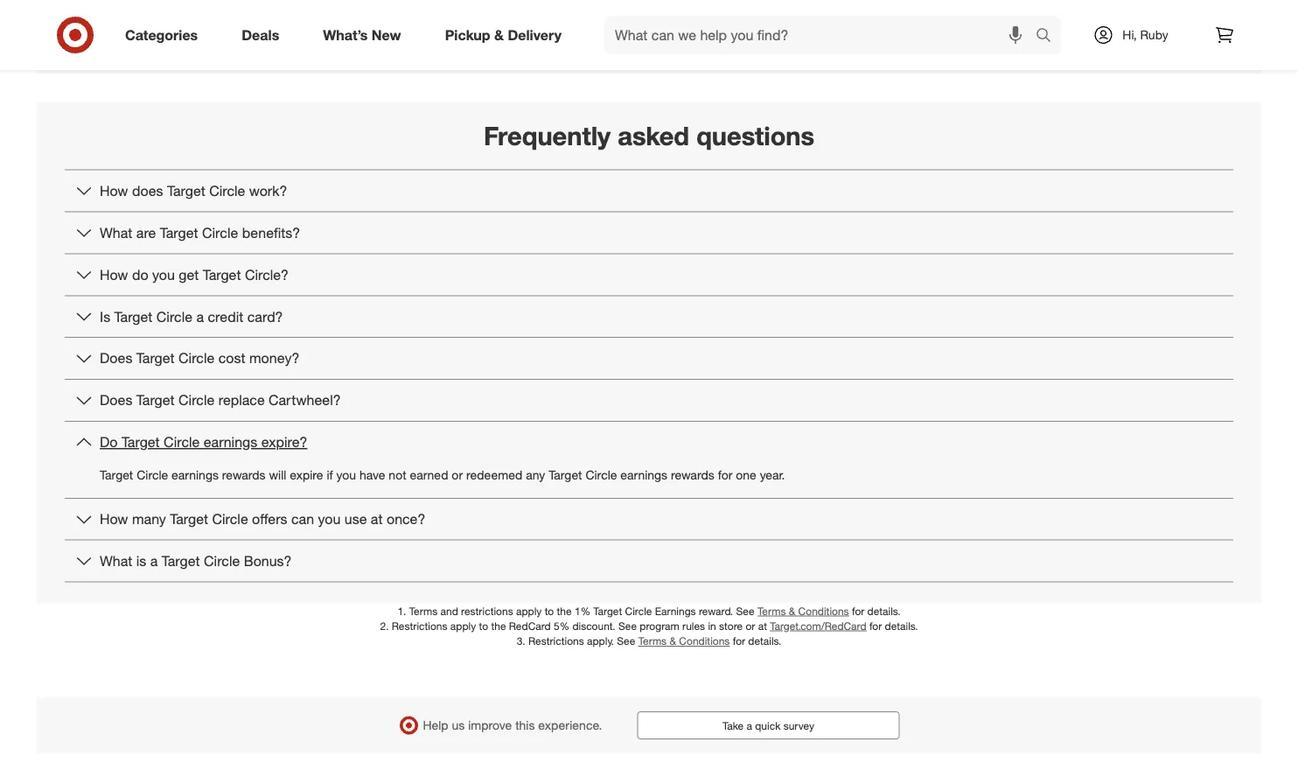 Task type: describe. For each thing, give the bounding box(es) containing it.
categories link
[[110, 16, 220, 54]]

bonus?
[[244, 553, 292, 570]]

search button
[[1028, 16, 1071, 58]]

0 vertical spatial details.
[[868, 604, 901, 618]]

earnings down do target circle earnings expire? dropdown button
[[621, 467, 668, 483]]

reward.
[[699, 604, 734, 618]]

2 horizontal spatial terms
[[758, 604, 786, 618]]

0 horizontal spatial or
[[452, 467, 463, 483]]

at inside 1. terms and restrictions apply to the 1% target circle earnings reward. see terms & conditions for details. 2. restrictions apply to the redcard 5% discount. see program rules in store or at target.com/redcard for details. 3. restrictions apply. see terms & conditions for details.
[[759, 619, 768, 633]]

do
[[132, 266, 148, 283]]

1 horizontal spatial &
[[670, 634, 677, 648]]

is
[[136, 553, 146, 570]]

replace
[[219, 392, 265, 409]]

earnings right track
[[491, 13, 545, 31]]

hi, ruby
[[1123, 27, 1169, 42]]

frequently asked questions
[[484, 120, 815, 151]]

how for how do you get target circle?
[[100, 266, 128, 283]]

how does target circle work? button
[[65, 170, 1234, 211]]

questions
[[697, 120, 815, 151]]

for right target.com/redcard
[[870, 619, 882, 633]]

circle down does target circle cost money?
[[179, 392, 215, 409]]

redcard
[[509, 619, 551, 633]]

have
[[360, 467, 386, 483]]

2 rewards from the left
[[671, 467, 715, 483]]

track
[[454, 13, 487, 31]]

at inside dropdown button
[[371, 511, 383, 528]]

use
[[345, 511, 367, 528]]

3.
[[517, 634, 526, 648]]

is
[[100, 308, 110, 325]]

terms & conditions link for 1. terms and restrictions apply to the 1% target circle earnings reward. see
[[758, 604, 850, 618]]

circle down get
[[156, 308, 193, 325]]

how do you get target circle? button
[[65, 254, 1234, 295]]

terms & conditions link for 3. restrictions apply. see
[[639, 634, 730, 648]]

help us improve this experience.
[[423, 718, 602, 733]]

target inside 1. terms and restrictions apply to the 1% target circle earnings reward. see terms & conditions for details. 2. restrictions apply to the redcard 5% discount. see program rules in store or at target.com/redcard for details. 3. restrictions apply. see terms & conditions for details.
[[594, 604, 622, 618]]

circle down do target circle earnings expire? dropdown button
[[586, 467, 617, 483]]

restrictions
[[461, 604, 513, 618]]

track earnings and votes here after making eligible purchases.
[[454, 13, 844, 31]]

5%
[[554, 619, 570, 633]]

how for how does target circle work?
[[100, 182, 128, 199]]

here
[[614, 13, 642, 31]]

1 horizontal spatial a
[[196, 308, 204, 325]]

deals
[[242, 26, 279, 43]]

votes
[[576, 13, 610, 31]]

money?
[[249, 350, 300, 367]]

how many target circle offers can you use at once? button
[[65, 499, 1234, 540]]

do target circle earnings expire? button
[[65, 422, 1234, 463]]

2 vertical spatial details.
[[749, 634, 782, 648]]

cartwheel?
[[269, 392, 341, 409]]

quick
[[756, 719, 781, 732]]

1 vertical spatial apply
[[451, 619, 476, 633]]

circle left bonus?
[[204, 553, 240, 570]]

circle left offers
[[212, 511, 248, 528]]

frequently
[[484, 120, 611, 151]]

circle inside dropdown button
[[164, 434, 200, 451]]

0 horizontal spatial to
[[479, 619, 488, 633]]

is target circle a credit card?
[[100, 308, 283, 325]]

1.
[[398, 604, 406, 618]]

for up target.com/redcard
[[852, 604, 865, 618]]

take a quick survey button
[[638, 712, 900, 740]]

ruby
[[1141, 27, 1169, 42]]

2.
[[380, 619, 389, 633]]

what is a target circle bonus? button
[[65, 541, 1234, 582]]

you inside the how many target circle offers can you use at once? dropdown button
[[318, 511, 341, 528]]

how many target circle offers can you use at once?
[[100, 511, 426, 528]]

what are target circle benefits? button
[[65, 212, 1234, 253]]

and for terms
[[441, 604, 458, 618]]

this
[[516, 718, 535, 733]]

redeemed
[[466, 467, 523, 483]]

what for what is a target circle bonus?
[[100, 553, 132, 570]]

work?
[[249, 182, 287, 199]]

earnings down 'do target circle earnings expire?'
[[172, 467, 219, 483]]

offers
[[252, 511, 288, 528]]

will
[[269, 467, 287, 483]]

1 vertical spatial conditions
[[680, 634, 730, 648]]

what are target circle benefits?
[[100, 224, 300, 241]]

1 vertical spatial details.
[[885, 619, 919, 633]]

how do you get target circle?
[[100, 266, 289, 283]]

earnings inside dropdown button
[[204, 434, 258, 451]]

target.com/redcard link
[[770, 619, 867, 633]]

asked
[[618, 120, 690, 151]]

1. terms and restrictions apply to the 1% target circle earnings reward. see terms & conditions for details. 2. restrictions apply to the redcard 5% discount. see program rules in store or at target.com/redcard for details. 3. restrictions apply. see terms & conditions for details.
[[380, 604, 919, 648]]

categories
[[125, 26, 198, 43]]

what's new
[[323, 26, 401, 43]]

1 horizontal spatial the
[[557, 604, 572, 618]]

how for how many target circle offers can you use at once?
[[100, 511, 128, 528]]

circle?
[[245, 266, 289, 283]]

target.com/redcard
[[770, 619, 867, 633]]

program
[[640, 619, 680, 633]]

once?
[[387, 511, 426, 528]]

us
[[452, 718, 465, 733]]

benefits?
[[242, 224, 300, 241]]

new
[[372, 26, 401, 43]]

0 horizontal spatial restrictions
[[392, 619, 448, 633]]

rules
[[683, 619, 706, 633]]



Task type: locate. For each thing, give the bounding box(es) containing it.
1 does from the top
[[100, 350, 133, 367]]

what left is
[[100, 553, 132, 570]]

1 horizontal spatial conditions
[[799, 604, 850, 618]]

terms up target.com/redcard
[[758, 604, 786, 618]]

deals link
[[227, 16, 301, 54]]

survey
[[784, 719, 815, 732]]

0 vertical spatial what
[[100, 224, 132, 241]]

how left does in the left top of the page
[[100, 182, 128, 199]]

restrictions down '1.'
[[392, 619, 448, 633]]

a right take
[[747, 719, 753, 732]]

does target circle replace cartwheel?
[[100, 392, 341, 409]]

do target circle earnings expire?
[[100, 434, 308, 451]]

1 vertical spatial you
[[337, 467, 356, 483]]

3 how from the top
[[100, 511, 128, 528]]

at
[[371, 511, 383, 528], [759, 619, 768, 633]]

for left one
[[718, 467, 733, 483]]

1 how from the top
[[100, 182, 128, 199]]

hi,
[[1123, 27, 1138, 42]]

2 vertical spatial how
[[100, 511, 128, 528]]

any
[[526, 467, 546, 483]]

the up 5%
[[557, 604, 572, 618]]

1 horizontal spatial or
[[746, 619, 756, 633]]

1 what from the top
[[100, 224, 132, 241]]

pickup
[[445, 26, 491, 43]]

eligible
[[728, 13, 772, 31]]

0 vertical spatial &
[[495, 26, 504, 43]]

for
[[718, 467, 733, 483], [852, 604, 865, 618], [870, 619, 882, 633], [733, 634, 746, 648]]

see up the store
[[737, 604, 755, 618]]

you inside how do you get target circle? dropdown button
[[152, 266, 175, 283]]

0 horizontal spatial &
[[495, 26, 504, 43]]

what is a target circle bonus?
[[100, 553, 292, 570]]

0 vertical spatial at
[[371, 511, 383, 528]]

earnings
[[491, 13, 545, 31], [204, 434, 258, 451], [172, 467, 219, 483], [621, 467, 668, 483]]

0 horizontal spatial a
[[150, 553, 158, 570]]

to up 5%
[[545, 604, 554, 618]]

expire
[[290, 467, 323, 483]]

2 horizontal spatial a
[[747, 719, 753, 732]]

1 vertical spatial &
[[789, 604, 796, 618]]

discount.
[[573, 619, 616, 633]]

circle up the how do you get target circle?
[[202, 224, 238, 241]]

does for does target circle replace cartwheel?
[[100, 392, 133, 409]]

does down is
[[100, 350, 133, 367]]

2 vertical spatial &
[[670, 634, 677, 648]]

0 horizontal spatial terms & conditions link
[[639, 634, 730, 648]]

terms & conditions link
[[758, 604, 850, 618], [639, 634, 730, 648]]

1 horizontal spatial apply
[[516, 604, 542, 618]]

1 horizontal spatial at
[[759, 619, 768, 633]]

or right the store
[[746, 619, 756, 633]]

are
[[136, 224, 156, 241]]

1 vertical spatial restrictions
[[529, 634, 584, 648]]

and left restrictions at left bottom
[[441, 604, 458, 618]]

0 vertical spatial see
[[737, 604, 755, 618]]

cost
[[219, 350, 246, 367]]

one
[[736, 467, 757, 483]]

0 horizontal spatial rewards
[[222, 467, 266, 483]]

circle down does target circle replace cartwheel?
[[164, 434, 200, 451]]

a right is
[[150, 553, 158, 570]]

target inside dropdown button
[[122, 434, 160, 451]]

0 vertical spatial or
[[452, 467, 463, 483]]

0 horizontal spatial and
[[441, 604, 458, 618]]

terms
[[409, 604, 438, 618], [758, 604, 786, 618], [639, 634, 667, 648]]

expire?
[[261, 434, 308, 451]]

the
[[557, 604, 572, 618], [491, 619, 506, 633]]

get
[[179, 266, 199, 283]]

1 vertical spatial terms & conditions link
[[639, 634, 730, 648]]

circle up program
[[625, 604, 652, 618]]

1 vertical spatial or
[[746, 619, 756, 633]]

earnings
[[655, 604, 696, 618]]

2 does from the top
[[100, 392, 133, 409]]

1 horizontal spatial restrictions
[[529, 634, 584, 648]]

& down program
[[670, 634, 677, 648]]

0 vertical spatial terms & conditions link
[[758, 604, 850, 618]]

1 vertical spatial to
[[479, 619, 488, 633]]

at right use
[[371, 511, 383, 528]]

1 vertical spatial how
[[100, 266, 128, 283]]

improve
[[468, 718, 512, 733]]

do
[[100, 434, 118, 451]]

1 horizontal spatial terms & conditions link
[[758, 604, 850, 618]]

0 vertical spatial a
[[196, 308, 204, 325]]

rewards left one
[[671, 467, 715, 483]]

1 vertical spatial a
[[150, 553, 158, 570]]

credit
[[208, 308, 244, 325]]

0 vertical spatial to
[[545, 604, 554, 618]]

not
[[389, 467, 407, 483]]

if
[[327, 467, 333, 483]]

terms down program
[[639, 634, 667, 648]]

or right earned
[[452, 467, 463, 483]]

does target circle cost money? button
[[65, 338, 1234, 379]]

does
[[100, 350, 133, 367], [100, 392, 133, 409]]

help
[[423, 718, 449, 733]]

how left many
[[100, 511, 128, 528]]

year.
[[760, 467, 785, 483]]

1 vertical spatial see
[[619, 619, 637, 633]]

terms & conditions link down rules
[[639, 634, 730, 648]]

1 horizontal spatial and
[[549, 13, 572, 31]]

earnings down does target circle replace cartwheel?
[[204, 434, 258, 451]]

to
[[545, 604, 554, 618], [479, 619, 488, 633]]

2 what from the top
[[100, 553, 132, 570]]

2 vertical spatial you
[[318, 511, 341, 528]]

0 vertical spatial conditions
[[799, 604, 850, 618]]

store
[[720, 619, 743, 633]]

1 vertical spatial at
[[759, 619, 768, 633]]

and left votes
[[549, 13, 572, 31]]

0 vertical spatial you
[[152, 266, 175, 283]]

2 horizontal spatial &
[[789, 604, 796, 618]]

delivery
[[508, 26, 562, 43]]

0 vertical spatial restrictions
[[392, 619, 448, 633]]

apply down restrictions at left bottom
[[451, 619, 476, 633]]

0 vertical spatial apply
[[516, 604, 542, 618]]

0 horizontal spatial at
[[371, 511, 383, 528]]

conditions up target.com/redcard
[[799, 604, 850, 618]]

1 vertical spatial and
[[441, 604, 458, 618]]

how does target circle work?
[[100, 182, 287, 199]]

1 rewards from the left
[[222, 467, 266, 483]]

details.
[[868, 604, 901, 618], [885, 619, 919, 633], [749, 634, 782, 648]]

take
[[723, 719, 744, 732]]

rewards left will
[[222, 467, 266, 483]]

& up target.com/redcard link
[[789, 604, 796, 618]]

2 vertical spatial a
[[747, 719, 753, 732]]

see left program
[[619, 619, 637, 633]]

target circle earnings rewards will expire if you have not earned or redeemed any target circle earnings rewards for one year.
[[100, 467, 785, 483]]

to down restrictions at left bottom
[[479, 619, 488, 633]]

you right if
[[337, 467, 356, 483]]

what for what are target circle benefits?
[[100, 224, 132, 241]]

1%
[[575, 604, 591, 618]]

see right apply.
[[617, 634, 636, 648]]

the down restrictions at left bottom
[[491, 619, 506, 633]]

you left use
[[318, 511, 341, 528]]

purchases.
[[776, 13, 844, 31]]

& right track
[[495, 26, 504, 43]]

1 vertical spatial what
[[100, 553, 132, 570]]

a left credit
[[196, 308, 204, 325]]

0 vertical spatial the
[[557, 604, 572, 618]]

circle up many
[[137, 467, 168, 483]]

what's new link
[[308, 16, 423, 54]]

0 horizontal spatial apply
[[451, 619, 476, 633]]

0 horizontal spatial the
[[491, 619, 506, 633]]

2 how from the top
[[100, 266, 128, 283]]

at right the store
[[759, 619, 768, 633]]

many
[[132, 511, 166, 528]]

or
[[452, 467, 463, 483], [746, 619, 756, 633]]

after
[[646, 13, 675, 31]]

0 vertical spatial and
[[549, 13, 572, 31]]

and for earnings
[[549, 13, 572, 31]]

2 vertical spatial see
[[617, 634, 636, 648]]

does for does target circle cost money?
[[100, 350, 133, 367]]

you right do
[[152, 266, 175, 283]]

terms right '1.'
[[409, 604, 438, 618]]

0 horizontal spatial terms
[[409, 604, 438, 618]]

search
[[1028, 28, 1071, 45]]

experience.
[[539, 718, 602, 733]]

or inside 1. terms and restrictions apply to the 1% target circle earnings reward. see terms & conditions for details. 2. restrictions apply to the redcard 5% discount. see program rules in store or at target.com/redcard for details. 3. restrictions apply. see terms & conditions for details.
[[746, 619, 756, 633]]

circle left work?
[[209, 182, 245, 199]]

restrictions down 5%
[[529, 634, 584, 648]]

& inside pickup & delivery link
[[495, 26, 504, 43]]

a
[[196, 308, 204, 325], [150, 553, 158, 570], [747, 719, 753, 732]]

is target circle a credit card? button
[[65, 296, 1234, 337]]

pickup & delivery
[[445, 26, 562, 43]]

you
[[152, 266, 175, 283], [337, 467, 356, 483], [318, 511, 341, 528]]

a inside button
[[747, 719, 753, 732]]

does target circle cost money?
[[100, 350, 300, 367]]

What can we help you find? suggestions appear below search field
[[605, 16, 1041, 54]]

does target circle replace cartwheel? button
[[65, 380, 1234, 421]]

and inside 1. terms and restrictions apply to the 1% target circle earnings reward. see terms & conditions for details. 2. restrictions apply to the redcard 5% discount. see program rules in store or at target.com/redcard for details. 3. restrictions apply. see terms & conditions for details.
[[441, 604, 458, 618]]

for down the store
[[733, 634, 746, 648]]

terms & conditions link up target.com/redcard link
[[758, 604, 850, 618]]

target
[[167, 182, 205, 199], [160, 224, 198, 241], [203, 266, 241, 283], [114, 308, 153, 325], [136, 350, 175, 367], [136, 392, 175, 409], [122, 434, 160, 451], [100, 467, 133, 483], [549, 467, 582, 483], [170, 511, 208, 528], [162, 553, 200, 570], [594, 604, 622, 618]]

what's
[[323, 26, 368, 43]]

0 horizontal spatial conditions
[[680, 634, 730, 648]]

circle left cost
[[179, 350, 215, 367]]

1 horizontal spatial to
[[545, 604, 554, 618]]

0 vertical spatial how
[[100, 182, 128, 199]]

conditions down in
[[680, 634, 730, 648]]

1 horizontal spatial rewards
[[671, 467, 715, 483]]

in
[[708, 619, 717, 633]]

does up do
[[100, 392, 133, 409]]

apply.
[[587, 634, 614, 648]]

making
[[679, 13, 724, 31]]

circle inside 1. terms and restrictions apply to the 1% target circle earnings reward. see terms & conditions for details. 2. restrictions apply to the redcard 5% discount. see program rules in store or at target.com/redcard for details. 3. restrictions apply. see terms & conditions for details.
[[625, 604, 652, 618]]

0 vertical spatial does
[[100, 350, 133, 367]]

can
[[291, 511, 314, 528]]

1 vertical spatial does
[[100, 392, 133, 409]]

how left do
[[100, 266, 128, 283]]

apply up redcard
[[516, 604, 542, 618]]

restrictions
[[392, 619, 448, 633], [529, 634, 584, 648]]

does
[[132, 182, 163, 199]]

pickup & delivery link
[[430, 16, 584, 54]]

apply
[[516, 604, 542, 618], [451, 619, 476, 633]]

take a quick survey
[[723, 719, 815, 732]]

1 horizontal spatial terms
[[639, 634, 667, 648]]

1 vertical spatial the
[[491, 619, 506, 633]]

what left are
[[100, 224, 132, 241]]



Task type: vqa. For each thing, say whether or not it's contained in the screenshot.
on on the left of page
no



